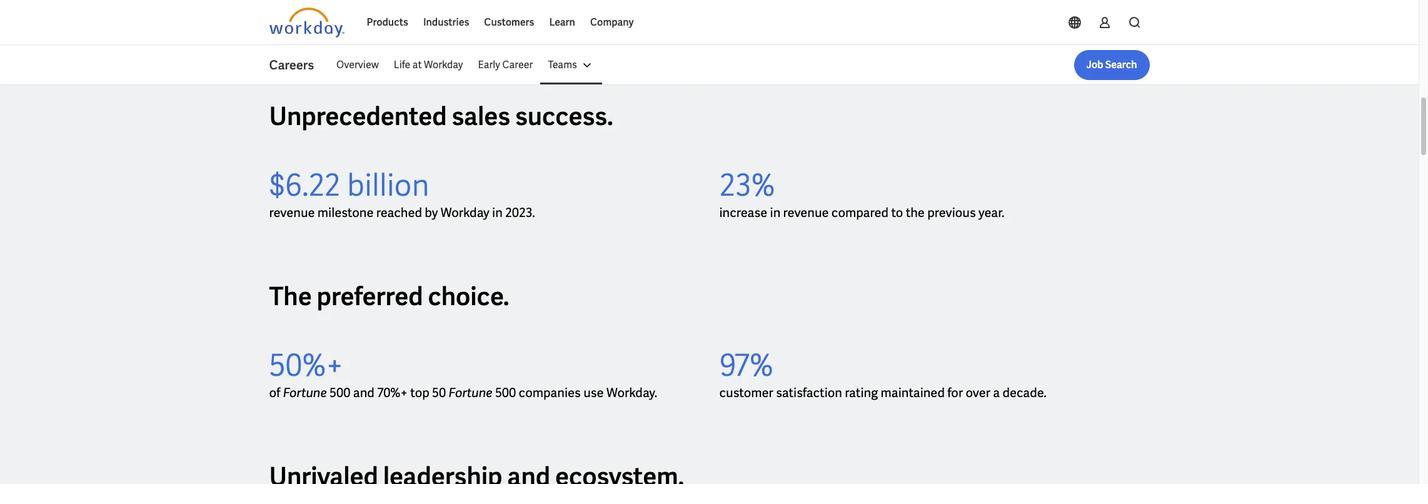 Task type: locate. For each thing, give the bounding box(es) containing it.
go to the homepage image
[[269, 8, 344, 38]]

list
[[329, 50, 1150, 80]]

in inside 23% increase in revenue compared to the previous year.
[[770, 205, 781, 221]]

a
[[994, 385, 1000, 401]]

why workday image of sales image
[[645, 0, 1150, 62]]

revenue inside $6.22 billion revenue milestone reached by workday in 2023.
[[269, 205, 315, 221]]

in inside $6.22 billion revenue milestone reached by workday in 2023.
[[492, 205, 503, 221]]

menu
[[329, 50, 602, 80]]

satisfaction
[[776, 385, 843, 401]]

early career link
[[471, 50, 541, 80]]

23% increase in revenue compared to the previous year.
[[720, 166, 1005, 221]]

use
[[584, 385, 604, 401]]

products button
[[359, 8, 416, 38]]

life at workday
[[394, 58, 463, 71]]

$6.22 billion revenue milestone reached by workday in 2023.
[[269, 166, 535, 221]]

preferred
[[317, 280, 423, 313]]

of
[[269, 385, 281, 401]]

in right increase
[[770, 205, 781, 221]]

70%+
[[377, 385, 408, 401]]

to
[[892, 205, 904, 221]]

revenue
[[269, 205, 315, 221], [784, 205, 829, 221]]

decade.
[[1003, 385, 1047, 401]]

fortune
[[283, 385, 327, 401], [449, 385, 493, 401]]

2 revenue from the left
[[784, 205, 829, 221]]

products
[[367, 16, 408, 29]]

0 vertical spatial workday
[[424, 58, 463, 71]]

life
[[394, 58, 411, 71]]

500
[[330, 385, 351, 401], [495, 385, 516, 401]]

job search
[[1087, 58, 1138, 71]]

in
[[492, 205, 503, 221], [770, 205, 781, 221]]

$6.22
[[269, 166, 340, 205]]

maintained
[[881, 385, 945, 401]]

unprecedented
[[269, 100, 447, 133]]

fortune right 50
[[449, 385, 493, 401]]

0 horizontal spatial in
[[492, 205, 503, 221]]

0 horizontal spatial revenue
[[269, 205, 315, 221]]

list containing overview
[[329, 50, 1150, 80]]

1 vertical spatial workday
[[441, 205, 490, 221]]

the preferred choice.
[[269, 280, 510, 313]]

company
[[591, 16, 634, 29]]

fortune right of
[[283, 385, 327, 401]]

and
[[353, 385, 375, 401]]

50%+ of fortune 500 and 70%+ top 50 fortune 500 companies use workday.
[[269, 346, 658, 401]]

2 in from the left
[[770, 205, 781, 221]]

1 horizontal spatial fortune
[[449, 385, 493, 401]]

for
[[948, 385, 964, 401]]

0 horizontal spatial fortune
[[283, 385, 327, 401]]

learn
[[550, 16, 576, 29]]

choice.
[[428, 280, 510, 313]]

the
[[269, 280, 312, 313]]

revenue left compared
[[784, 205, 829, 221]]

500 left and
[[330, 385, 351, 401]]

sales
[[452, 100, 510, 133]]

workday.
[[607, 385, 658, 401]]

in left 2023.
[[492, 205, 503, 221]]

1 revenue from the left
[[269, 205, 315, 221]]

50
[[432, 385, 446, 401]]

milestone
[[318, 205, 374, 221]]

teams
[[548, 58, 577, 71]]

1 in from the left
[[492, 205, 503, 221]]

1 horizontal spatial 500
[[495, 385, 516, 401]]

1 fortune from the left
[[283, 385, 327, 401]]

workday right by
[[441, 205, 490, 221]]

company button
[[583, 8, 642, 38]]

over
[[966, 385, 991, 401]]

customers
[[484, 16, 534, 29]]

top
[[411, 385, 430, 401]]

1 horizontal spatial revenue
[[784, 205, 829, 221]]

career
[[503, 58, 533, 71]]

search
[[1106, 58, 1138, 71]]

billion
[[347, 166, 430, 205]]

workday right at
[[424, 58, 463, 71]]

workday
[[424, 58, 463, 71], [441, 205, 490, 221]]

revenue left the milestone
[[269, 205, 315, 221]]

97% customer satisfaction rating maintained for over a decade.
[[720, 346, 1047, 401]]

teams button
[[541, 50, 602, 80]]

1 horizontal spatial in
[[770, 205, 781, 221]]

industries
[[423, 16, 469, 29]]

0 horizontal spatial 500
[[330, 385, 351, 401]]

500 left companies
[[495, 385, 516, 401]]

early
[[478, 58, 500, 71]]

learn button
[[542, 8, 583, 38]]



Task type: vqa. For each thing, say whether or not it's contained in the screenshot.
2023. at the top left of the page
yes



Task type: describe. For each thing, give the bounding box(es) containing it.
2 500 from the left
[[495, 385, 516, 401]]

reached
[[376, 205, 422, 221]]

job
[[1087, 58, 1104, 71]]

overview
[[337, 58, 379, 71]]

overview link
[[329, 50, 386, 80]]

2 fortune from the left
[[449, 385, 493, 401]]

life at workday link
[[386, 50, 471, 80]]

rating
[[845, 385, 878, 401]]

early career
[[478, 58, 533, 71]]

careers link
[[269, 56, 329, 74]]

by
[[425, 205, 438, 221]]

97%
[[720, 346, 774, 385]]

the
[[906, 205, 925, 221]]

careers
[[269, 57, 314, 73]]

customers button
[[477, 8, 542, 38]]

previous
[[928, 205, 976, 221]]

customer
[[720, 385, 774, 401]]

increase
[[720, 205, 768, 221]]

compared
[[832, 205, 889, 221]]

year.
[[979, 205, 1005, 221]]

2023.
[[506, 205, 535, 221]]

success.
[[515, 100, 614, 133]]

job search link
[[1075, 50, 1150, 80]]

revenue inside 23% increase in revenue compared to the previous year.
[[784, 205, 829, 221]]

industries button
[[416, 8, 477, 38]]

at
[[413, 58, 422, 71]]

23%
[[720, 166, 776, 205]]

unprecedented sales success.
[[269, 100, 614, 133]]

companies
[[519, 385, 581, 401]]

50%+
[[269, 346, 343, 385]]

menu containing overview
[[329, 50, 602, 80]]

workday inside $6.22 billion revenue milestone reached by workday in 2023.
[[441, 205, 490, 221]]

1 500 from the left
[[330, 385, 351, 401]]



